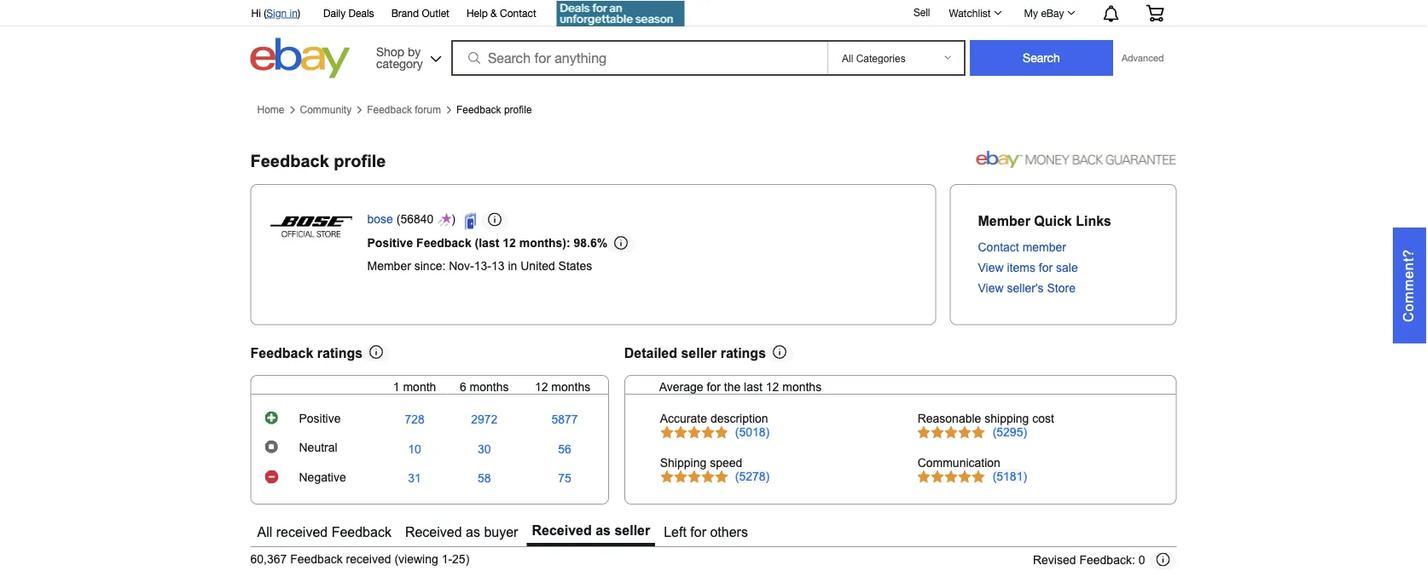 Task type: vqa. For each thing, say whether or not it's contained in the screenshot.


Task type: describe. For each thing, give the bounding box(es) containing it.
Search for anything text field
[[454, 42, 824, 74]]

category
[[376, 56, 423, 70]]

31 button
[[408, 472, 421, 486]]

shipping speed
[[660, 457, 743, 470]]

communication
[[918, 457, 1001, 470]]

60,367 feedback received (viewing 1-25)
[[250, 553, 470, 567]]

56
[[558, 443, 572, 456]]

(5278)
[[735, 470, 770, 483]]

contact inside contact member view items for sale view seller's store
[[978, 241, 1020, 254]]

description
[[711, 413, 769, 426]]

( for 56840
[[397, 213, 401, 226]]

watchlist
[[949, 7, 991, 19]]

shipping
[[985, 413, 1030, 426]]

brand
[[391, 7, 419, 19]]

contact member link
[[978, 241, 1067, 254]]

feedback score is 56840 element
[[401, 213, 434, 230]]

positive feedback (last 12 months): 98.6%
[[367, 236, 608, 250]]

sell
[[914, 6, 931, 18]]

feedback profile main content
[[250, 96, 1428, 572]]

feedback:
[[1080, 554, 1136, 567]]

united
[[521, 260, 555, 273]]

) inside "account" navigation
[[298, 7, 300, 19]]

56 button
[[558, 443, 572, 456]]

75
[[558, 472, 572, 485]]

2972
[[471, 413, 498, 427]]

2972 button
[[471, 413, 498, 427]]

shipping
[[660, 457, 707, 470]]

contact member view items for sale view seller's store
[[978, 241, 1079, 295]]

daily deals link
[[324, 4, 374, 23]]

brand outlet
[[391, 7, 450, 19]]

seller's
[[1007, 282, 1044, 295]]

comment? link
[[1394, 228, 1428, 344]]

0
[[1139, 554, 1146, 567]]

detailed seller ratings
[[625, 346, 766, 362]]

5278 ratings received on shipping speed. click to check average rating. element
[[735, 470, 770, 483]]

months):
[[519, 236, 571, 250]]

bose ( 56840
[[367, 213, 434, 226]]

5295 ratings received on reasonable shipping cost. click to check average rating. element
[[993, 426, 1028, 440]]

for inside contact member view items for sale view seller's store
[[1039, 262, 1053, 275]]

account navigation
[[242, 0, 1177, 29]]

feedback ratings
[[250, 346, 363, 362]]

outlet
[[422, 7, 450, 19]]

30
[[478, 443, 491, 456]]

items
[[1007, 262, 1036, 275]]

left
[[664, 525, 687, 540]]

5018 ratings received on accurate description. click to check average rating. element
[[735, 426, 770, 440]]

community link
[[300, 104, 352, 116]]

58 button
[[478, 472, 491, 486]]

5181 ratings received on communication. click to check average rating. element
[[993, 470, 1028, 483]]

revised
[[1034, 554, 1077, 567]]

since:
[[415, 260, 446, 273]]

help & contact
[[467, 7, 537, 19]]

received as buyer
[[405, 525, 518, 540]]

average for the last 12 months
[[660, 381, 822, 394]]

received as buyer button
[[400, 519, 524, 547]]

30 button
[[478, 443, 491, 456]]

(viewing
[[395, 553, 438, 567]]

get an extra 20% off image
[[557, 1, 685, 26]]

1 ratings from the left
[[317, 346, 363, 362]]

sale
[[1057, 262, 1079, 275]]

feedback profile for feedback profile page for bose element at the left of page
[[250, 151, 386, 170]]

others
[[710, 525, 748, 540]]

1 horizontal spatial seller
[[681, 346, 717, 362]]

feedback inside 'feedback forum' link
[[367, 104, 412, 116]]

hi ( sign in )
[[251, 7, 300, 19]]

detailed
[[625, 346, 678, 362]]

last
[[744, 381, 763, 394]]

feedback profile page for bose element
[[250, 151, 386, 170]]

1 vertical spatial received
[[346, 553, 391, 567]]

nov-
[[449, 260, 474, 273]]

31
[[408, 472, 421, 485]]

buyer
[[484, 525, 518, 540]]

member
[[1023, 241, 1067, 254]]

by
[[408, 44, 421, 58]]

seller inside button
[[615, 523, 651, 539]]

1 month
[[393, 381, 436, 394]]

all received feedback
[[257, 525, 392, 540]]

help
[[467, 7, 488, 19]]

click to go to bose ebay store image
[[464, 213, 481, 230]]

member quick links
[[978, 213, 1112, 229]]

25)
[[452, 553, 470, 567]]

58
[[478, 472, 491, 485]]

my
[[1025, 7, 1039, 19]]

sign in link
[[267, 7, 298, 19]]

shop by category
[[376, 44, 423, 70]]

profile for feedback profile link
[[504, 104, 532, 116]]

in inside "account" navigation
[[290, 7, 298, 19]]

watchlist link
[[940, 3, 1010, 23]]

received for received as seller
[[532, 523, 592, 539]]

member for member quick links
[[978, 213, 1031, 229]]

user profile for bose image
[[268, 214, 354, 240]]

feedback inside feedback profile link
[[457, 104, 502, 116]]

revised feedback: 0
[[1034, 554, 1146, 567]]

my ebay
[[1025, 7, 1065, 19]]

hi
[[251, 7, 261, 19]]

neutral
[[299, 442, 338, 455]]

received inside button
[[276, 525, 328, 540]]

accurate
[[660, 413, 708, 426]]

0 horizontal spatial 12
[[503, 236, 516, 250]]

feedback forum link
[[367, 104, 441, 116]]

left for others button
[[659, 519, 754, 547]]

received as seller button
[[527, 519, 656, 547]]



Task type: locate. For each thing, give the bounding box(es) containing it.
0 vertical spatial profile
[[504, 104, 532, 116]]

profile
[[504, 104, 532, 116], [334, 151, 386, 170]]

1 vertical spatial member
[[367, 260, 411, 273]]

10
[[408, 443, 421, 456]]

positive down bose link
[[367, 236, 413, 250]]

deals
[[349, 7, 374, 19]]

all
[[257, 525, 272, 540]]

1 horizontal spatial profile
[[504, 104, 532, 116]]

positive up neutral
[[299, 412, 341, 426]]

1 vertical spatial view
[[978, 282, 1004, 295]]

1-
[[442, 553, 452, 567]]

reasonable
[[918, 413, 982, 426]]

2 months from the left
[[552, 381, 591, 394]]

(5278) button
[[735, 470, 770, 484]]

member left since:
[[367, 260, 411, 273]]

home link
[[257, 104, 285, 116]]

received left (viewing
[[346, 553, 391, 567]]

1 vertical spatial (
[[397, 213, 401, 226]]

3 months from the left
[[783, 381, 822, 394]]

0 vertical spatial )
[[298, 7, 300, 19]]

for for average for the last 12 months
[[707, 381, 721, 394]]

1 horizontal spatial positive
[[367, 236, 413, 250]]

the
[[724, 381, 741, 394]]

0 horizontal spatial feedback profile
[[250, 151, 386, 170]]

13-
[[474, 260, 492, 273]]

0 vertical spatial in
[[290, 7, 298, 19]]

months for 12 months
[[552, 381, 591, 394]]

for right left
[[691, 525, 707, 540]]

12 right the last
[[766, 381, 780, 394]]

feedback profile link
[[457, 104, 532, 116]]

0 vertical spatial for
[[1039, 262, 1053, 275]]

seller left left
[[615, 523, 651, 539]]

as for buyer
[[466, 525, 480, 540]]

member for member since: nov-13-13 in united states
[[367, 260, 411, 273]]

2 ratings from the left
[[721, 346, 766, 362]]

728
[[405, 413, 425, 427]]

in right 13
[[508, 260, 517, 273]]

0 vertical spatial member
[[978, 213, 1031, 229]]

feedback profile down community link
[[250, 151, 386, 170]]

store
[[1048, 282, 1076, 295]]

feedback forum
[[367, 104, 441, 116]]

1 vertical spatial )
[[452, 213, 459, 226]]

my ebay link
[[1015, 3, 1083, 23]]

member since: nov-13-13 in united states
[[367, 260, 593, 273]]

months right 6
[[470, 381, 509, 394]]

advanced
[[1122, 52, 1165, 64]]

2 view from the top
[[978, 282, 1004, 295]]

(5295)
[[993, 426, 1028, 440]]

(5295) button
[[993, 426, 1028, 440]]

none submit inside shop by category banner
[[970, 40, 1114, 76]]

1 horizontal spatial )
[[452, 213, 459, 226]]

0 horizontal spatial as
[[466, 525, 480, 540]]

feedback inside all received feedback button
[[332, 525, 392, 540]]

1 horizontal spatial received
[[532, 523, 592, 539]]

for inside button
[[691, 525, 707, 540]]

received as seller
[[532, 523, 651, 539]]

(5018) button
[[735, 426, 770, 440]]

(last
[[475, 236, 500, 250]]

98.6%
[[574, 236, 608, 250]]

month
[[403, 381, 436, 394]]

forum
[[415, 104, 441, 116]]

view items for sale link
[[978, 262, 1079, 275]]

1 vertical spatial profile
[[334, 151, 386, 170]]

daily deals
[[324, 7, 374, 19]]

1 horizontal spatial feedback profile
[[457, 104, 532, 116]]

in inside feedback profile main content
[[508, 260, 517, 273]]

shop by category button
[[369, 38, 445, 75]]

feedback profile for feedback profile link
[[457, 104, 532, 116]]

0 horizontal spatial ratings
[[317, 346, 363, 362]]

as
[[596, 523, 611, 539], [466, 525, 480, 540]]

view left "items"
[[978, 262, 1004, 275]]

in right sign
[[290, 7, 298, 19]]

1 view from the top
[[978, 262, 1004, 275]]

all received feedback button
[[252, 519, 397, 547]]

positive for positive feedback (last 12 months): 98.6%
[[367, 236, 413, 250]]

6 months
[[460, 381, 509, 394]]

0 horizontal spatial member
[[367, 260, 411, 273]]

12
[[503, 236, 516, 250], [535, 381, 548, 394], [766, 381, 780, 394]]

for for left for others
[[691, 525, 707, 540]]

for
[[1039, 262, 1053, 275], [707, 381, 721, 394], [691, 525, 707, 540]]

0 vertical spatial contact
[[500, 7, 537, 19]]

2 horizontal spatial months
[[783, 381, 822, 394]]

2 horizontal spatial 12
[[766, 381, 780, 394]]

contact right &
[[500, 7, 537, 19]]

bose
[[367, 213, 393, 226]]

0 horizontal spatial in
[[290, 7, 298, 19]]

your shopping cart image
[[1146, 4, 1165, 22]]

1 horizontal spatial (
[[397, 213, 401, 226]]

&
[[491, 7, 497, 19]]

1 vertical spatial feedback profile
[[250, 151, 386, 170]]

0 horizontal spatial months
[[470, 381, 509, 394]]

(5181) button
[[993, 470, 1028, 484]]

1 horizontal spatial received
[[346, 553, 391, 567]]

5877
[[552, 413, 578, 427]]

1 vertical spatial in
[[508, 260, 517, 273]]

feedback profile right the forum
[[457, 104, 532, 116]]

0 vertical spatial received
[[276, 525, 328, 540]]

1 horizontal spatial contact
[[978, 241, 1020, 254]]

1 horizontal spatial member
[[978, 213, 1031, 229]]

0 vertical spatial feedback profile
[[457, 104, 532, 116]]

0 horizontal spatial contact
[[500, 7, 537, 19]]

(
[[264, 7, 267, 19], [397, 213, 401, 226]]

as inside received as seller button
[[596, 523, 611, 539]]

) inside feedback profile main content
[[452, 213, 459, 226]]

as left left
[[596, 523, 611, 539]]

sign
[[267, 7, 287, 19]]

728 button
[[405, 413, 425, 427]]

cost
[[1033, 413, 1055, 426]]

as left 'buyer'
[[466, 525, 480, 540]]

feedback profile
[[457, 104, 532, 116], [250, 151, 386, 170]]

months right the last
[[783, 381, 822, 394]]

) right sign
[[298, 7, 300, 19]]

( right bose
[[397, 213, 401, 226]]

shop by category banner
[[242, 0, 1177, 83]]

1 horizontal spatial in
[[508, 260, 517, 273]]

0 horizontal spatial received
[[405, 525, 462, 540]]

( right hi at the left top of the page
[[264, 7, 267, 19]]

( inside "account" navigation
[[264, 7, 267, 19]]

received
[[276, 525, 328, 540], [346, 553, 391, 567]]

0 horizontal spatial )
[[298, 7, 300, 19]]

for down 'member'
[[1039, 262, 1053, 275]]

( inside feedback profile main content
[[397, 213, 401, 226]]

received up 1-
[[405, 525, 462, 540]]

ratings
[[317, 346, 363, 362], [721, 346, 766, 362]]

states
[[559, 260, 593, 273]]

bose link
[[367, 213, 393, 230]]

5877 button
[[552, 413, 578, 427]]

1 horizontal spatial ratings
[[721, 346, 766, 362]]

received down 75 button at the bottom left of page
[[532, 523, 592, 539]]

12 right 6 months
[[535, 381, 548, 394]]

daily
[[324, 7, 346, 19]]

contact inside "account" navigation
[[500, 7, 537, 19]]

positive for positive
[[299, 412, 341, 426]]

(5018)
[[735, 426, 770, 440]]

) left click to go to bose ebay store icon
[[452, 213, 459, 226]]

seller up average
[[681, 346, 717, 362]]

accurate description
[[660, 413, 769, 426]]

contact
[[500, 7, 537, 19], [978, 241, 1020, 254]]

contact up "items"
[[978, 241, 1020, 254]]

average
[[660, 381, 704, 394]]

community
[[300, 104, 352, 116]]

view left seller's
[[978, 282, 1004, 295]]

profile for feedback profile page for bose element at the left of page
[[334, 151, 386, 170]]

months up the 5877
[[552, 381, 591, 394]]

received for received as buyer
[[405, 525, 462, 540]]

1 vertical spatial contact
[[978, 241, 1020, 254]]

view
[[978, 262, 1004, 275], [978, 282, 1004, 295]]

0 horizontal spatial profile
[[334, 151, 386, 170]]

as inside received as buyer button
[[466, 525, 480, 540]]

12 right (last on the left top
[[503, 236, 516, 250]]

1 horizontal spatial as
[[596, 523, 611, 539]]

None submit
[[970, 40, 1114, 76]]

2 vertical spatial for
[[691, 525, 707, 540]]

0 horizontal spatial (
[[264, 7, 267, 19]]

1 horizontal spatial months
[[552, 381, 591, 394]]

links
[[1076, 213, 1112, 229]]

6
[[460, 381, 467, 394]]

sell link
[[906, 6, 938, 18]]

for left the
[[707, 381, 721, 394]]

0 vertical spatial view
[[978, 262, 1004, 275]]

seller
[[681, 346, 717, 362], [615, 523, 651, 539]]

75 button
[[558, 472, 572, 486]]

member up contact member link
[[978, 213, 1031, 229]]

quick
[[1035, 213, 1073, 229]]

1 vertical spatial seller
[[615, 523, 651, 539]]

0 vertical spatial positive
[[367, 236, 413, 250]]

comment?
[[1402, 249, 1417, 323]]

0 horizontal spatial positive
[[299, 412, 341, 426]]

months for 6 months
[[470, 381, 509, 394]]

1 horizontal spatial 12
[[535, 381, 548, 394]]

ebay money back guarantee policy image
[[977, 148, 1177, 168]]

1 vertical spatial for
[[707, 381, 721, 394]]

1 months from the left
[[470, 381, 509, 394]]

home
[[257, 104, 285, 116]]

0 horizontal spatial seller
[[615, 523, 651, 539]]

( for sign
[[264, 7, 267, 19]]

left for others
[[664, 525, 748, 540]]

help & contact link
[[467, 4, 537, 23]]

13
[[492, 260, 505, 273]]

0 horizontal spatial received
[[276, 525, 328, 540]]

60,367
[[250, 553, 287, 567]]

view seller's store link
[[978, 282, 1076, 295]]

0 vertical spatial seller
[[681, 346, 717, 362]]

1 vertical spatial positive
[[299, 412, 341, 426]]

0 vertical spatial (
[[264, 7, 267, 19]]

as for seller
[[596, 523, 611, 539]]

received right all
[[276, 525, 328, 540]]

positive
[[367, 236, 413, 250], [299, 412, 341, 426]]



